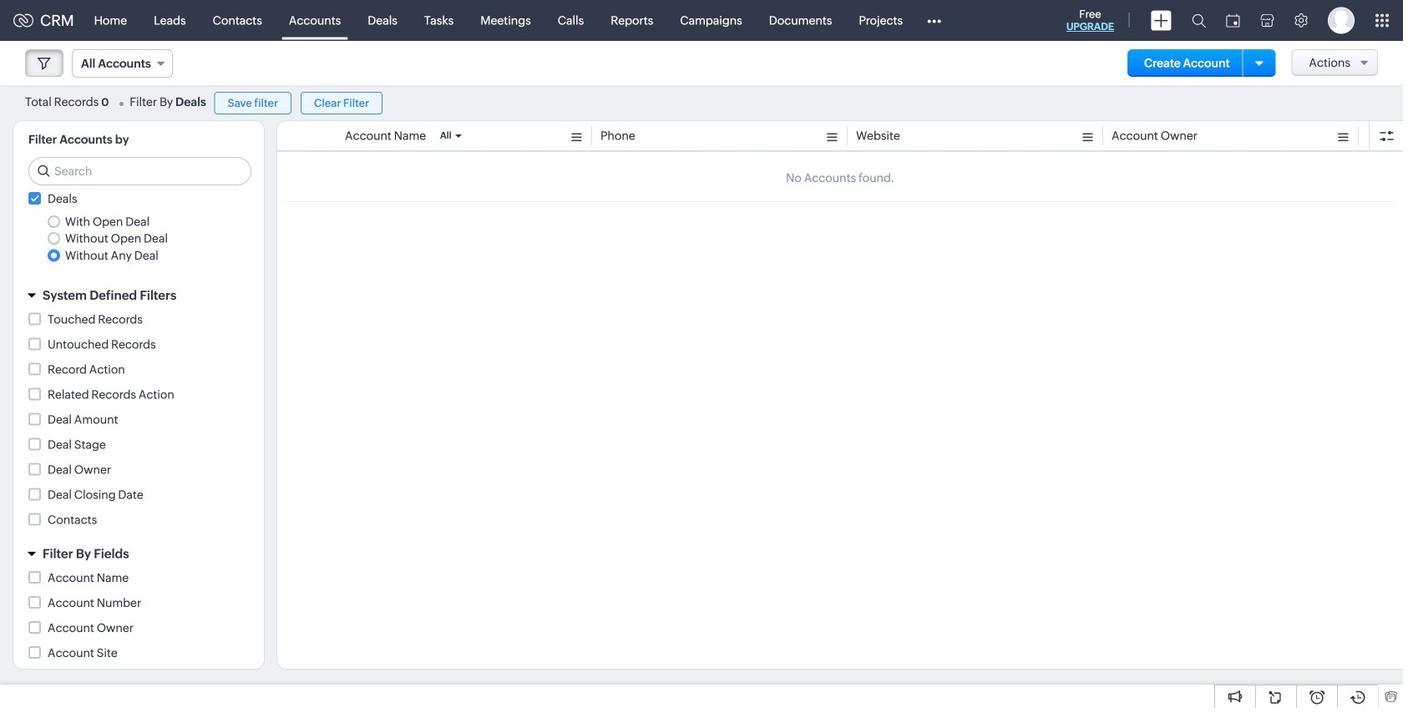 Task type: describe. For each thing, give the bounding box(es) containing it.
create menu image
[[1151, 10, 1172, 30]]

calendar image
[[1226, 14, 1240, 27]]

logo image
[[13, 14, 33, 27]]

search image
[[1192, 13, 1206, 28]]

search element
[[1182, 0, 1216, 41]]



Task type: vqa. For each thing, say whether or not it's contained in the screenshot.
left "contacts"
no



Task type: locate. For each thing, give the bounding box(es) containing it.
profile image
[[1328, 7, 1355, 34]]

None field
[[72, 49, 173, 78]]

Other Modules field
[[916, 7, 952, 34]]

create menu element
[[1141, 0, 1182, 41]]

Search text field
[[29, 158, 251, 185]]

profile element
[[1318, 0, 1365, 41]]



